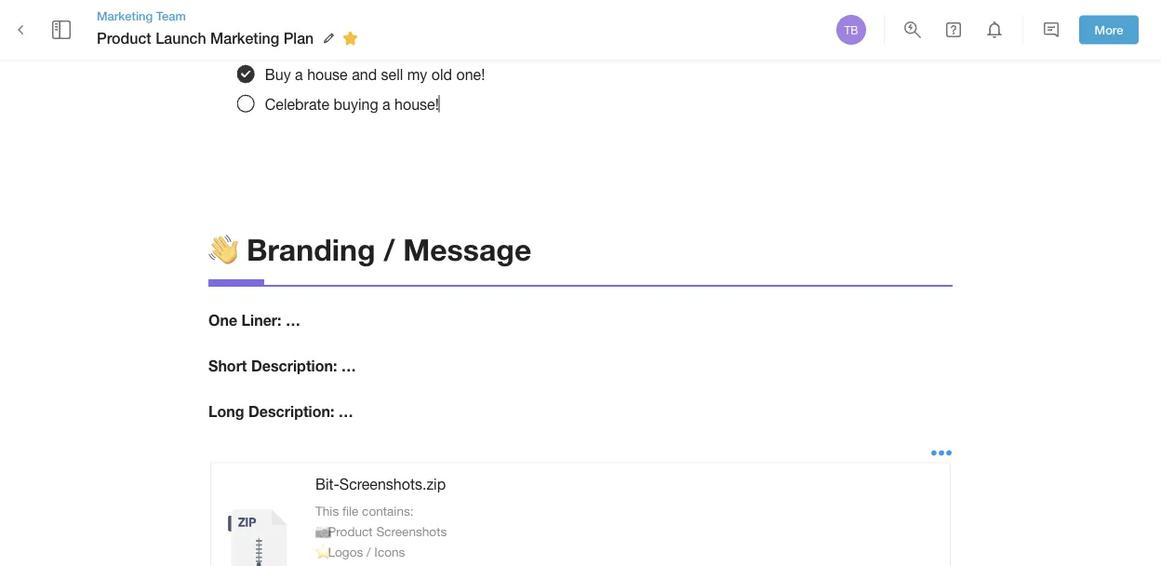 Task type: describe. For each thing, give the bounding box(es) containing it.
buy
[[265, 66, 291, 83]]

1 horizontal spatial /
[[384, 231, 395, 267]]

house!
[[395, 95, 439, 113]]

buying
[[334, 95, 379, 113]]

more
[[1095, 22, 1124, 37]]

media
[[346, 36, 387, 53]]

product launch marketing plan
[[97, 29, 314, 47]]

tb
[[845, 23, 859, 36]]

long
[[209, 403, 244, 420]]

screenshots
[[376, 524, 447, 539]]

team
[[156, 8, 186, 23]]

📷product
[[316, 524, 373, 539]]

this file contains: 📷product screenshots ⭐️logos / icons 👉banners (sm)
[[316, 503, 447, 566]]

celebrate buying a house!
[[265, 95, 439, 113]]

branding
[[247, 231, 376, 267]]

👋
[[209, 231, 238, 267]]

… for short description: …
[[341, 357, 356, 375]]

one!
[[457, 66, 485, 83]]

👋 branding / message
[[209, 231, 532, 267]]

buy a house and sell my old one!
[[265, 66, 485, 83]]

⭐️logos
[[316, 545, 363, 560]]

impressions
[[391, 36, 472, 53]]

bit-
[[316, 476, 340, 493]]

mil
[[278, 36, 297, 53]]

celebrate
[[265, 95, 330, 113]]

old
[[432, 66, 452, 83]]

one liner: …
[[209, 311, 301, 329]]

screenshots.zip
[[340, 476, 446, 493]]



Task type: locate. For each thing, give the bounding box(es) containing it.
marketing
[[97, 8, 153, 23], [210, 29, 279, 47]]

message
[[403, 231, 532, 267]]

and
[[352, 66, 377, 83]]

contains:
[[362, 503, 414, 518]]

description: down short description: …
[[249, 403, 335, 420]]

0 horizontal spatial a
[[295, 66, 303, 83]]

(sm)
[[379, 566, 404, 566]]

2 vertical spatial …
[[339, 403, 354, 420]]

0 vertical spatial /
[[384, 231, 395, 267]]

marketing up the product
[[97, 8, 153, 23]]

/ inside this file contains: 📷product screenshots ⭐️logos / icons 👉banners (sm)
[[367, 545, 371, 560]]

file
[[343, 503, 359, 518]]

marketing down marketing team link
[[210, 29, 279, 47]]

1 vertical spatial a
[[383, 95, 391, 113]]

launch
[[156, 29, 206, 47]]

plan
[[284, 29, 314, 47]]

product
[[97, 29, 151, 47]]

1 vertical spatial description:
[[249, 403, 335, 420]]

description: for long
[[249, 403, 335, 420]]

short description: …
[[209, 357, 356, 375]]

0 vertical spatial …
[[286, 311, 301, 329]]

/
[[384, 231, 395, 267], [367, 545, 371, 560]]

house
[[307, 66, 348, 83]]

this
[[316, 503, 339, 518]]

marketing team link
[[97, 7, 364, 24]]

a down sell
[[383, 95, 391, 113]]

description: up long description: …
[[251, 357, 337, 375]]

1 vertical spatial marketing
[[210, 29, 279, 47]]

/ left icons
[[367, 545, 371, 560]]

… up bit-
[[339, 403, 354, 420]]

more button
[[1080, 15, 1139, 44]]

3
[[265, 36, 273, 53]]

one
[[209, 311, 238, 329]]

a
[[295, 66, 303, 83], [383, 95, 391, 113]]

a right buy
[[295, 66, 303, 83]]

icons
[[375, 545, 405, 560]]

…
[[286, 311, 301, 329], [341, 357, 356, 375], [339, 403, 354, 420]]

sell
[[381, 66, 403, 83]]

👉banners
[[316, 566, 375, 566]]

1 horizontal spatial marketing
[[210, 29, 279, 47]]

description:
[[251, 357, 337, 375], [249, 403, 335, 420]]

remove favorite image
[[339, 27, 361, 49]]

… up long description: …
[[341, 357, 356, 375]]

3 mil social media impressions
[[265, 36, 472, 53]]

long description: …
[[209, 403, 354, 420]]

0 horizontal spatial /
[[367, 545, 371, 560]]

liner:
[[242, 311, 282, 329]]

my
[[407, 66, 428, 83]]

0 vertical spatial description:
[[251, 357, 337, 375]]

1 vertical spatial /
[[367, 545, 371, 560]]

0 vertical spatial a
[[295, 66, 303, 83]]

/ left message
[[384, 231, 395, 267]]

marketing team
[[97, 8, 186, 23]]

1 vertical spatial …
[[341, 357, 356, 375]]

1 horizontal spatial a
[[383, 95, 391, 113]]

… right liner:
[[286, 311, 301, 329]]

description: for short
[[251, 357, 337, 375]]

tb button
[[834, 12, 870, 47]]

social
[[301, 36, 342, 53]]

short
[[209, 357, 247, 375]]

bit-screenshots.zip
[[316, 476, 446, 493]]

0 vertical spatial marketing
[[97, 8, 153, 23]]

… for long description: …
[[339, 403, 354, 420]]

… for one liner: …
[[286, 311, 301, 329]]

0 horizontal spatial marketing
[[97, 8, 153, 23]]



Task type: vqa. For each thing, say whether or not it's contained in the screenshot.
FULL
no



